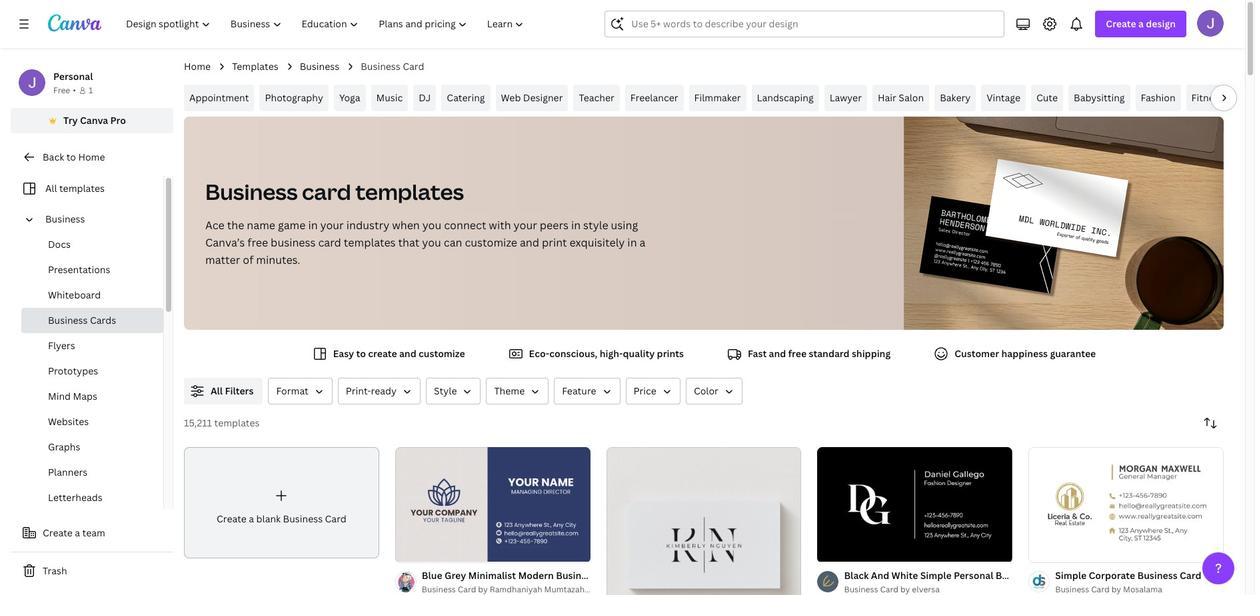 Task type: locate. For each thing, give the bounding box(es) containing it.
bakery link
[[935, 85, 976, 111]]

all left filters on the bottom
[[211, 385, 223, 397]]

by down "minimalist"
[[478, 584, 488, 595]]

freelancer
[[631, 91, 678, 104]]

1 your from the left
[[320, 218, 344, 233]]

create inside button
[[43, 527, 73, 539]]

personal up •
[[53, 70, 93, 83]]

customize inside ace the name game in your industry when you connect with your peers in style using canva's free business card templates that you can customize and print exquisitely in a matter of minutes.
[[465, 235, 517, 250]]

card up game
[[302, 177, 351, 206]]

in
[[308, 218, 318, 233], [571, 218, 581, 233], [628, 235, 637, 250]]

0 horizontal spatial business link
[[40, 207, 155, 232]]

1 horizontal spatial create
[[217, 513, 247, 525]]

a for create a design
[[1139, 17, 1144, 30]]

free down name
[[248, 235, 268, 250]]

in left "style"
[[571, 218, 581, 233]]

1 vertical spatial all
[[211, 385, 223, 397]]

babysitting
[[1074, 91, 1125, 104]]

1 left 2
[[405, 547, 409, 557]]

1 of 2
[[405, 547, 426, 557]]

0 horizontal spatial to
[[66, 151, 76, 163]]

2 simple from the left
[[1056, 569, 1087, 582]]

0 horizontal spatial of
[[243, 253, 254, 267]]

1 horizontal spatial personal
[[954, 569, 994, 582]]

simple up business card by elversa link
[[921, 569, 952, 582]]

2 horizontal spatial by
[[1112, 584, 1122, 595]]

1 vertical spatial you
[[422, 235, 441, 250]]

you left can
[[422, 235, 441, 250]]

create left 'blank'
[[217, 513, 247, 525]]

all filters button
[[184, 378, 263, 405]]

photography
[[265, 91, 323, 104]]

prints
[[657, 347, 684, 360]]

0 vertical spatial you
[[423, 218, 442, 233]]

create left design
[[1106, 17, 1137, 30]]

by inside simple corporate business card business card by mosalama
[[1112, 584, 1122, 595]]

a left 'blank'
[[249, 513, 254, 525]]

business cards
[[48, 314, 116, 327]]

to
[[66, 151, 76, 163], [356, 347, 366, 360]]

1 vertical spatial 1
[[405, 547, 409, 557]]

1 horizontal spatial and
[[520, 235, 539, 250]]

1 vertical spatial create
[[217, 513, 247, 525]]

home inside back to home link
[[78, 151, 105, 163]]

0 vertical spatial free
[[248, 235, 268, 250]]

0 vertical spatial customize
[[465, 235, 517, 250]]

a left design
[[1139, 17, 1144, 30]]

format
[[276, 385, 309, 397]]

eco-
[[529, 347, 550, 360]]

format button
[[268, 378, 333, 405]]

1 horizontal spatial to
[[356, 347, 366, 360]]

using
[[611, 218, 638, 233]]

1 of 2 link
[[395, 447, 590, 563]]

free
[[248, 235, 268, 250], [789, 347, 807, 360]]

card right business
[[318, 235, 341, 250]]

a left "team"
[[75, 527, 80, 539]]

•
[[73, 85, 76, 96]]

web
[[501, 91, 521, 104]]

3 by from the left
[[1112, 584, 1122, 595]]

simple inside simple corporate business card business card by mosalama
[[1056, 569, 1087, 582]]

a inside dropdown button
[[1139, 17, 1144, 30]]

2 horizontal spatial in
[[628, 235, 637, 250]]

0 vertical spatial create
[[1106, 17, 1137, 30]]

all inside button
[[211, 385, 223, 397]]

create a blank business card element
[[184, 447, 379, 559]]

0 vertical spatial all
[[45, 182, 57, 195]]

all down the 'back'
[[45, 182, 57, 195]]

customer
[[955, 347, 1000, 360]]

to right the 'back'
[[66, 151, 76, 163]]

0 vertical spatial to
[[66, 151, 76, 163]]

a for create a team
[[75, 527, 80, 539]]

graphs
[[48, 441, 80, 453]]

grey
[[445, 569, 466, 582]]

simple left corporate
[[1056, 569, 1087, 582]]

to right easy
[[356, 347, 366, 360]]

0 horizontal spatial simple
[[921, 569, 952, 582]]

0 horizontal spatial by
[[478, 584, 488, 595]]

grey black modern elegant name initials monogram business card image
[[606, 447, 802, 595]]

photography link
[[260, 85, 329, 111]]

1 vertical spatial to
[[356, 347, 366, 360]]

music
[[376, 91, 403, 104]]

2 by from the left
[[901, 584, 910, 595]]

0 horizontal spatial create
[[43, 527, 73, 539]]

a inside "link"
[[249, 513, 254, 525]]

personal
[[53, 70, 93, 83], [954, 569, 994, 582]]

salon
[[899, 91, 924, 104]]

docs
[[48, 238, 71, 251]]

1 horizontal spatial of
[[410, 547, 420, 557]]

to for easy
[[356, 347, 366, 360]]

your right with on the top of the page
[[514, 218, 537, 233]]

1 right •
[[89, 85, 93, 96]]

home up all templates link on the top
[[78, 151, 105, 163]]

0 vertical spatial 1
[[89, 85, 93, 96]]

1 for 1 of 2
[[405, 547, 409, 557]]

create for create a team
[[43, 527, 73, 539]]

1 vertical spatial home
[[78, 151, 105, 163]]

create a design
[[1106, 17, 1176, 30]]

and right the fast
[[769, 347, 786, 360]]

a inside button
[[75, 527, 80, 539]]

home up appointment in the left of the page
[[184, 60, 211, 73]]

simple
[[921, 569, 952, 582], [1056, 569, 1087, 582]]

15,211 templates
[[184, 417, 260, 429]]

2 vertical spatial create
[[43, 527, 73, 539]]

None search field
[[605, 11, 1005, 37]]

style
[[584, 218, 609, 233]]

1 vertical spatial free
[[789, 347, 807, 360]]

1 horizontal spatial your
[[514, 218, 537, 233]]

and right create
[[399, 347, 417, 360]]

designer
[[523, 91, 563, 104]]

1 simple from the left
[[921, 569, 952, 582]]

1 horizontal spatial free
[[789, 347, 807, 360]]

0 vertical spatial personal
[[53, 70, 93, 83]]

1 horizontal spatial all
[[211, 385, 223, 397]]

1 horizontal spatial 1
[[405, 547, 409, 557]]

trash link
[[11, 558, 173, 585]]

templates down industry
[[344, 235, 396, 250]]

0 horizontal spatial 1
[[89, 85, 93, 96]]

1 vertical spatial card
[[318, 235, 341, 250]]

and
[[520, 235, 539, 250], [399, 347, 417, 360], [769, 347, 786, 360]]

your down business card templates
[[320, 218, 344, 233]]

0 vertical spatial card
[[302, 177, 351, 206]]

1 horizontal spatial simple
[[1056, 569, 1087, 582]]

black
[[844, 569, 869, 582]]

yoga
[[339, 91, 360, 104]]

0 horizontal spatial personal
[[53, 70, 93, 83]]

business
[[300, 60, 340, 73], [361, 60, 401, 73], [205, 177, 298, 206], [45, 213, 85, 225], [48, 314, 88, 327], [283, 513, 323, 525], [556, 569, 596, 582], [996, 569, 1036, 582], [1138, 569, 1178, 582], [422, 584, 456, 595], [844, 584, 878, 595], [1056, 584, 1090, 595]]

letterheads
[[48, 491, 102, 504]]

color
[[694, 385, 719, 397]]

blank
[[256, 513, 281, 525]]

of right "matter"
[[243, 253, 254, 267]]

hair
[[878, 91, 897, 104]]

business link down all templates link on the top
[[40, 207, 155, 232]]

planners link
[[21, 460, 163, 485]]

2 horizontal spatial create
[[1106, 17, 1137, 30]]

ace the name game in your industry when you connect with your peers in style using canva's free business card templates that you can customize and print exquisitely in a matter of minutes.
[[205, 218, 646, 267]]

canva's
[[205, 235, 245, 250]]

peers
[[540, 218, 569, 233]]

0 vertical spatial business link
[[300, 59, 340, 74]]

ace
[[205, 218, 225, 233]]

canva
[[80, 114, 108, 127]]

0 horizontal spatial all
[[45, 182, 57, 195]]

presentations
[[48, 263, 110, 276]]

in down using
[[628, 235, 637, 250]]

1
[[89, 85, 93, 96], [405, 547, 409, 557]]

create inside "link"
[[217, 513, 247, 525]]

try canva pro button
[[11, 108, 173, 133]]

appointment link
[[184, 85, 254, 111]]

1 by from the left
[[478, 584, 488, 595]]

and
[[871, 569, 890, 582]]

personal up business card by elversa link
[[954, 569, 994, 582]]

websites
[[48, 415, 89, 428]]

black and white simple personal business card business card by elversa
[[844, 569, 1060, 595]]

appointment
[[189, 91, 249, 104]]

in right game
[[308, 218, 318, 233]]

free left standard at the bottom right
[[789, 347, 807, 360]]

maps
[[73, 390, 97, 403]]

by down white
[[901, 584, 910, 595]]

landscaping
[[757, 91, 814, 104]]

0 vertical spatial of
[[243, 253, 254, 267]]

whiteboard
[[48, 289, 101, 301]]

flyers
[[48, 339, 75, 352]]

you right when
[[423, 218, 442, 233]]

all for all filters
[[211, 385, 223, 397]]

by down corporate
[[1112, 584, 1122, 595]]

create left "team"
[[43, 527, 73, 539]]

customize down with on the top of the page
[[465, 235, 517, 250]]

a right exquisitely
[[640, 235, 646, 250]]

customize
[[465, 235, 517, 250], [419, 347, 465, 360]]

fitness link
[[1187, 85, 1229, 111]]

easy to create and customize
[[333, 347, 465, 360]]

customize up style
[[419, 347, 465, 360]]

and inside ace the name game in your industry when you connect with your peers in style using canva's free business card templates that you can customize and print exquisitely in a matter of minutes.
[[520, 235, 539, 250]]

0 horizontal spatial your
[[320, 218, 344, 233]]

all
[[45, 182, 57, 195], [211, 385, 223, 397]]

card inside ace the name game in your industry when you connect with your peers in style using canva's free business card templates that you can customize and print exquisitely in a matter of minutes.
[[318, 235, 341, 250]]

and left print
[[520, 235, 539, 250]]

create inside dropdown button
[[1106, 17, 1137, 30]]

blue grey minimalist modern business card business card by ramdhaniyah mumtazah's
[[422, 569, 620, 595]]

of left 2
[[410, 547, 420, 557]]

business link up "photography"
[[300, 59, 340, 74]]

1 vertical spatial personal
[[954, 569, 994, 582]]

the
[[227, 218, 244, 233]]

1 horizontal spatial home
[[184, 60, 211, 73]]

business
[[271, 235, 316, 250]]

theme button
[[486, 378, 549, 405]]

filters
[[225, 385, 254, 397]]

card
[[302, 177, 351, 206], [318, 235, 341, 250]]

0 horizontal spatial home
[[78, 151, 105, 163]]

cute link
[[1031, 85, 1064, 111]]

business card by elversa link
[[844, 583, 1013, 595]]

0 horizontal spatial free
[[248, 235, 268, 250]]

1 horizontal spatial by
[[901, 584, 910, 595]]

0 horizontal spatial and
[[399, 347, 417, 360]]



Task type: describe. For each thing, give the bounding box(es) containing it.
templates down back to home
[[59, 182, 105, 195]]

by inside blue grey minimalist modern business card business card by ramdhaniyah mumtazah's
[[478, 584, 488, 595]]

teacher link
[[574, 85, 620, 111]]

babysitting link
[[1069, 85, 1131, 111]]

create a team button
[[11, 520, 173, 547]]

create a team
[[43, 527, 105, 539]]

high-
[[600, 347, 623, 360]]

vintage
[[987, 91, 1021, 104]]

hair salon
[[878, 91, 924, 104]]

templates inside ace the name game in your industry when you connect with your peers in style using canva's free business card templates that you can customize and print exquisitely in a matter of minutes.
[[344, 235, 396, 250]]

black and white simple personal business card image
[[818, 448, 1013, 562]]

0 horizontal spatial in
[[308, 218, 318, 233]]

style button
[[426, 378, 481, 405]]

color button
[[686, 378, 743, 405]]

presentations link
[[21, 257, 163, 283]]

card inside "link"
[[325, 513, 347, 525]]

with
[[489, 218, 511, 233]]

15,211
[[184, 417, 212, 429]]

1 horizontal spatial in
[[571, 218, 581, 233]]

1 horizontal spatial business link
[[300, 59, 340, 74]]

web designer link
[[496, 85, 568, 111]]

prototypes
[[48, 365, 98, 377]]

blue grey minimalist modern business card link
[[422, 569, 620, 583]]

a for create a blank business card
[[249, 513, 254, 525]]

game
[[278, 218, 306, 233]]

Search search field
[[632, 11, 996, 37]]

create
[[368, 347, 397, 360]]

to for back
[[66, 151, 76, 163]]

free inside ace the name game in your industry when you connect with your peers in style using canva's free business card templates that you can customize and print exquisitely in a matter of minutes.
[[248, 235, 268, 250]]

happiness
[[1002, 347, 1048, 360]]

mind maps link
[[21, 384, 163, 409]]

pro
[[110, 114, 126, 127]]

Sort by button
[[1198, 410, 1224, 437]]

business card by mosalama link
[[1056, 583, 1202, 595]]

fitness
[[1192, 91, 1224, 104]]

of inside ace the name game in your industry when you connect with your peers in style using canva's free business card templates that you can customize and print exquisitely in a matter of minutes.
[[243, 253, 254, 267]]

2
[[422, 547, 426, 557]]

price
[[634, 385, 657, 397]]

2 you from the top
[[422, 235, 441, 250]]

prototypes link
[[21, 359, 163, 384]]

simple corporate business card image
[[1029, 448, 1224, 562]]

templates up when
[[356, 177, 464, 206]]

mosalama
[[1124, 584, 1163, 595]]

1 vertical spatial customize
[[419, 347, 465, 360]]

print-ready
[[346, 385, 397, 397]]

trash
[[43, 565, 67, 577]]

eco-conscious, high-quality prints
[[529, 347, 684, 360]]

conscious,
[[550, 347, 598, 360]]

business card templates
[[205, 177, 464, 206]]

websites link
[[21, 409, 163, 435]]

blue grey minimalist modern business card image
[[395, 448, 590, 562]]

dj link
[[414, 85, 436, 111]]

personal inside black and white simple personal business card business card by elversa
[[954, 569, 994, 582]]

back to home
[[43, 151, 105, 163]]

white
[[892, 569, 918, 582]]

fashion link
[[1136, 85, 1181, 111]]

when
[[392, 218, 420, 233]]

business inside "link"
[[283, 513, 323, 525]]

blue
[[422, 569, 442, 582]]

1 vertical spatial business link
[[40, 207, 155, 232]]

1 for 1
[[89, 85, 93, 96]]

shipping
[[852, 347, 891, 360]]

back
[[43, 151, 64, 163]]

create for create a blank business card
[[217, 513, 247, 525]]

exquisitely
[[570, 235, 625, 250]]

ready
[[371, 385, 397, 397]]

business card
[[361, 60, 424, 73]]

catering link
[[442, 85, 490, 111]]

try canva pro
[[63, 114, 126, 127]]

top level navigation element
[[117, 11, 536, 37]]

feature
[[562, 385, 596, 397]]

mind maps
[[48, 390, 97, 403]]

try
[[63, 114, 78, 127]]

that
[[398, 235, 420, 250]]

jacob simon image
[[1198, 10, 1224, 37]]

mumtazah's
[[544, 584, 591, 595]]

simple corporate business card link
[[1056, 569, 1202, 583]]

yoga link
[[334, 85, 366, 111]]

templates down filters on the bottom
[[214, 417, 260, 429]]

free
[[53, 85, 70, 96]]

vintage link
[[982, 85, 1026, 111]]

back to home link
[[11, 144, 173, 171]]

create a design button
[[1096, 11, 1187, 37]]

2 horizontal spatial and
[[769, 347, 786, 360]]

print-
[[346, 385, 371, 397]]

1 vertical spatial of
[[410, 547, 420, 557]]

team
[[82, 527, 105, 539]]

0 vertical spatial home
[[184, 60, 211, 73]]

feature button
[[554, 378, 620, 405]]

2 your from the left
[[514, 218, 537, 233]]

business card by ramdhaniyah mumtazah's link
[[422, 583, 591, 595]]

web designer
[[501, 91, 563, 104]]

create a blank business card
[[217, 513, 347, 525]]

lawyer link
[[825, 85, 867, 111]]

mind
[[48, 390, 71, 403]]

1 you from the top
[[423, 218, 442, 233]]

create a blank business card link
[[184, 447, 379, 559]]

corporate
[[1089, 569, 1136, 582]]

quality
[[623, 347, 655, 360]]

create for create a design
[[1106, 17, 1137, 30]]

simple inside black and white simple personal business card business card by elversa
[[921, 569, 952, 582]]

graphs link
[[21, 435, 163, 460]]

lawyer
[[830, 91, 862, 104]]

music link
[[371, 85, 408, 111]]

landscaping link
[[752, 85, 819, 111]]

fast
[[748, 347, 767, 360]]

print-ready button
[[338, 378, 421, 405]]

templates link
[[232, 59, 279, 74]]

by inside black and white simple personal business card business card by elversa
[[901, 584, 910, 595]]

all for all templates
[[45, 182, 57, 195]]

print
[[542, 235, 567, 250]]

a inside ace the name game in your industry when you connect with your peers in style using canva's free business card templates that you can customize and print exquisitely in a matter of minutes.
[[640, 235, 646, 250]]

black and white simple personal business card link
[[844, 569, 1060, 583]]

planners
[[48, 466, 87, 479]]



Task type: vqa. For each thing, say whether or not it's contained in the screenshot.
Vintage
yes



